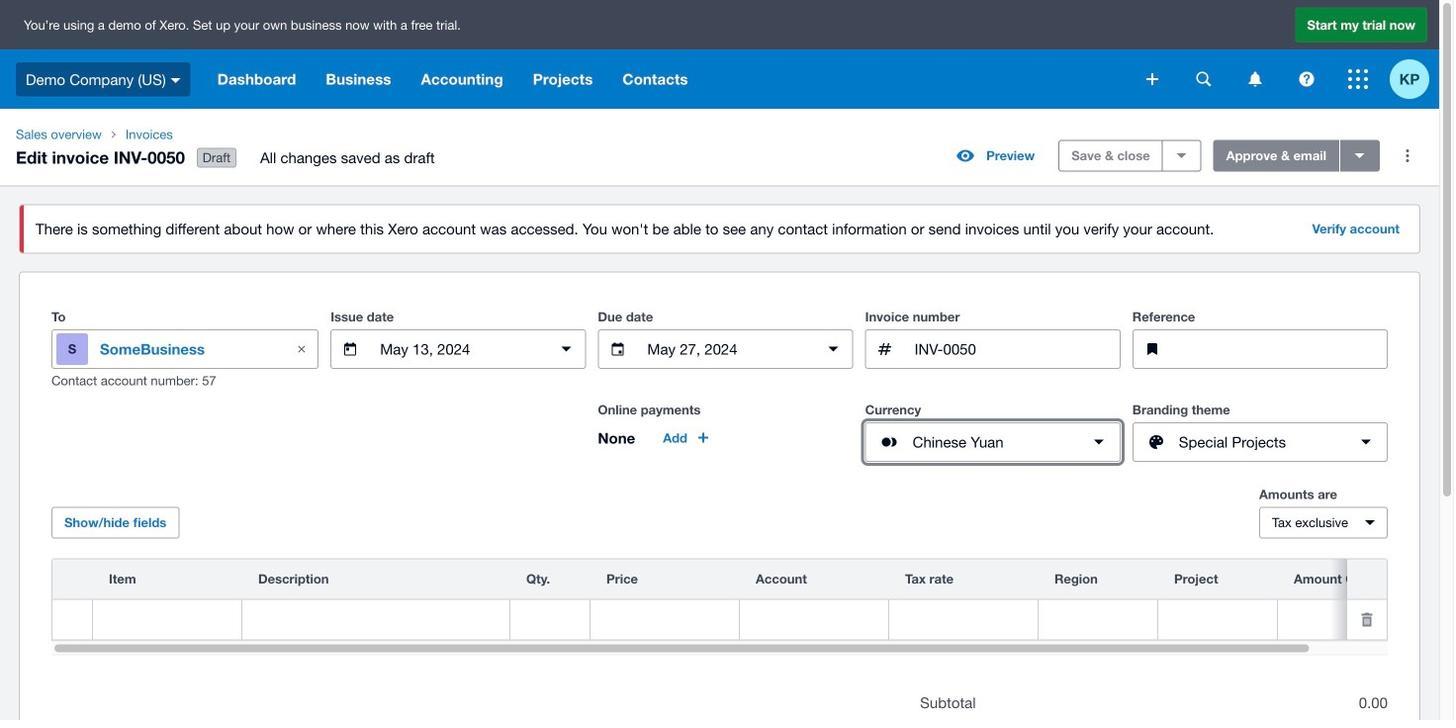 Task type: vqa. For each thing, say whether or not it's contained in the screenshot.
the bottom dialog
no



Task type: locate. For each thing, give the bounding box(es) containing it.
close image
[[282, 330, 322, 369]]

None text field
[[242, 601, 510, 639]]

banner
[[0, 0, 1440, 109]]

None text field
[[378, 331, 539, 368], [646, 331, 806, 368], [913, 331, 1120, 368], [1180, 331, 1387, 368], [378, 331, 539, 368], [646, 331, 806, 368], [913, 331, 1120, 368], [1180, 331, 1387, 368]]

svg image
[[1349, 69, 1368, 89], [1249, 72, 1262, 87], [1300, 72, 1315, 87], [171, 78, 181, 83]]

svg image
[[1197, 72, 1212, 87], [1147, 73, 1159, 85]]

more date options image
[[814, 330, 854, 369]]

None field
[[93, 601, 241, 639], [511, 601, 590, 639], [591, 601, 739, 639], [1278, 601, 1427, 639], [93, 601, 241, 639], [511, 601, 590, 639], [591, 601, 739, 639], [1278, 601, 1427, 639]]

none text field inside invoice line item list "element"
[[242, 601, 510, 639]]

invoice line item list element
[[51, 559, 1455, 641]]



Task type: describe. For each thing, give the bounding box(es) containing it.
more invoice options image
[[1388, 136, 1428, 176]]

1 horizontal spatial svg image
[[1197, 72, 1212, 87]]

more date options image
[[547, 330, 586, 369]]

invoice number element
[[865, 330, 1121, 369]]

0 horizontal spatial svg image
[[1147, 73, 1159, 85]]



